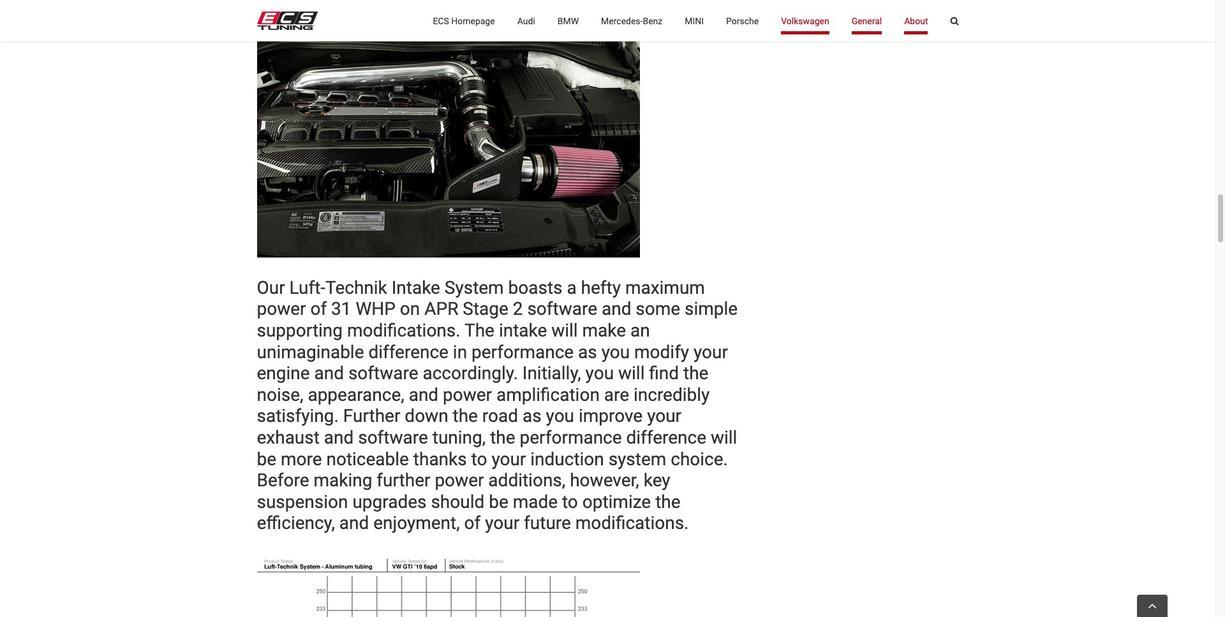 Task type: describe. For each thing, give the bounding box(es) containing it.
0 horizontal spatial to
[[471, 449, 487, 470]]

0 horizontal spatial modifications.
[[347, 320, 460, 341]]

0 horizontal spatial will
[[551, 320, 578, 341]]

bmw link
[[557, 0, 579, 41]]

0 vertical spatial performance
[[472, 342, 574, 363]]

0 horizontal spatial difference
[[368, 342, 449, 363]]

porsche
[[726, 16, 759, 26]]

supporting
[[257, 320, 343, 341]]

hefty
[[581, 277, 621, 299]]

2 vertical spatial software
[[358, 427, 428, 449]]

and down unimaginable
[[314, 363, 344, 384]]

1 vertical spatial difference
[[626, 427, 706, 449]]

some
[[636, 299, 680, 320]]

enjoyment,
[[373, 513, 460, 534]]

are
[[604, 385, 629, 406]]

0 vertical spatial of
[[310, 299, 327, 320]]

choice.
[[671, 449, 728, 470]]

made
[[513, 492, 558, 513]]

1 vertical spatial power
[[443, 385, 492, 406]]

31
[[331, 299, 351, 320]]

the up tuning,
[[453, 406, 478, 427]]

1 vertical spatial modifications.
[[575, 513, 689, 534]]

engine
[[257, 363, 310, 384]]

the
[[464, 320, 494, 341]]

porsche link
[[726, 0, 759, 41]]

system
[[445, 277, 504, 299]]

on
[[400, 299, 420, 320]]

your down "simple"
[[694, 342, 728, 363]]

1 vertical spatial you
[[585, 363, 614, 384]]

the down key
[[655, 492, 680, 513]]

key
[[644, 470, 670, 491]]

should
[[431, 492, 484, 513]]

intake
[[499, 320, 547, 341]]

0 vertical spatial software
[[527, 299, 597, 320]]

audi
[[517, 16, 535, 26]]

volkswagen
[[781, 16, 829, 26]]

ecs homepage link
[[433, 0, 495, 41]]

thanks
[[413, 449, 467, 470]]

making
[[314, 470, 372, 491]]

ecs
[[433, 16, 449, 26]]

appearance,
[[308, 385, 404, 406]]

down
[[405, 406, 448, 427]]

our luft-technik intake system boasts a hefty maximum power of 31 whp on apr stage 2 software and some simple supporting modifications. the intake will make an unimaginable difference in performance as you modify your engine and software accordingly. initially, you will find the noise, appearance, and power amplification are incredibly satisfying. further down the road as you improve your exhaust and software tuning, the performance difference will be more noticeable thanks to your induction system choice. before making further power additions, however, key suspension upgrades should be made to optimize the efficiency, and enjoyment, of your future modifications.
[[257, 277, 738, 534]]

mercedes-
[[601, 16, 643, 26]]

2 vertical spatial power
[[435, 470, 484, 491]]

road
[[482, 406, 518, 427]]

your down made
[[485, 513, 519, 534]]

improve
[[579, 406, 643, 427]]

0 vertical spatial you
[[601, 342, 630, 363]]

your up additions,
[[492, 449, 526, 470]]

our
[[257, 277, 285, 299]]

mercedes-benz link
[[601, 0, 662, 41]]

ecs tuning logo image
[[257, 11, 317, 30]]

2
[[513, 299, 523, 320]]

further
[[377, 470, 430, 491]]

an
[[630, 320, 650, 341]]

the right 'find'
[[683, 363, 709, 384]]

bmw
[[557, 16, 579, 26]]

make
[[582, 320, 626, 341]]

future
[[524, 513, 571, 534]]

technik
[[325, 277, 387, 299]]

and up noticeable
[[324, 427, 354, 449]]

before
[[257, 470, 309, 491]]

1 vertical spatial be
[[489, 492, 508, 513]]

mini
[[685, 16, 704, 26]]

2 vertical spatial will
[[711, 427, 737, 449]]



Task type: locate. For each thing, give the bounding box(es) containing it.
exhaust
[[257, 427, 320, 449]]

and up down
[[409, 385, 438, 406]]

will up the choice.
[[711, 427, 737, 449]]

performance down intake
[[472, 342, 574, 363]]

about link
[[904, 0, 928, 41]]

1 horizontal spatial modifications.
[[575, 513, 689, 534]]

intake
[[392, 277, 440, 299]]

0 vertical spatial power
[[257, 299, 306, 320]]

modifications. down 'optimize'
[[575, 513, 689, 534]]

0 vertical spatial to
[[471, 449, 487, 470]]

mini link
[[685, 0, 704, 41]]

2 vertical spatial you
[[546, 406, 574, 427]]

amplification
[[496, 385, 600, 406]]

induction
[[530, 449, 604, 470]]

audi link
[[517, 0, 535, 41]]

0 vertical spatial difference
[[368, 342, 449, 363]]

and up the make
[[602, 299, 631, 320]]

you down the make
[[601, 342, 630, 363]]

in
[[453, 342, 467, 363]]

of left 31
[[310, 299, 327, 320]]

be up before
[[257, 449, 276, 470]]

0 horizontal spatial be
[[257, 449, 276, 470]]

2 horizontal spatial will
[[711, 427, 737, 449]]

performance up 'induction' on the left of page
[[520, 427, 622, 449]]

0 vertical spatial as
[[578, 342, 597, 363]]

power down accordingly.
[[443, 385, 492, 406]]

ecs homepage
[[433, 16, 495, 26]]

0 vertical spatial modifications.
[[347, 320, 460, 341]]

about
[[904, 16, 928, 26]]

1 vertical spatial to
[[562, 492, 578, 513]]

0 horizontal spatial of
[[310, 299, 327, 320]]

the
[[683, 363, 709, 384], [453, 406, 478, 427], [490, 427, 515, 449], [655, 492, 680, 513]]

noticeable
[[326, 449, 409, 470]]

1 vertical spatial of
[[464, 513, 481, 534]]

as down amplification
[[523, 406, 541, 427]]

volkswagen link
[[781, 0, 829, 41]]

upgrades
[[352, 492, 427, 513]]

your
[[694, 342, 728, 363], [647, 406, 681, 427], [492, 449, 526, 470], [485, 513, 519, 534]]

1 horizontal spatial difference
[[626, 427, 706, 449]]

0 vertical spatial will
[[551, 320, 578, 341]]

mercedes-benz
[[601, 16, 662, 26]]

1 horizontal spatial will
[[618, 363, 645, 384]]

whp
[[356, 299, 396, 320]]

efficiency,
[[257, 513, 335, 534]]

difference down on
[[368, 342, 449, 363]]

you
[[601, 342, 630, 363], [585, 363, 614, 384], [546, 406, 574, 427]]

1 horizontal spatial be
[[489, 492, 508, 513]]

be down additions,
[[489, 492, 508, 513]]

general
[[852, 16, 882, 26]]

1 vertical spatial will
[[618, 363, 645, 384]]

1 vertical spatial software
[[348, 363, 418, 384]]

however,
[[570, 470, 639, 491]]

you down amplification
[[546, 406, 574, 427]]

the down "road"
[[490, 427, 515, 449]]

of
[[310, 299, 327, 320], [464, 513, 481, 534]]

software
[[527, 299, 597, 320], [348, 363, 418, 384], [358, 427, 428, 449]]

power up the should
[[435, 470, 484, 491]]

simple
[[685, 299, 738, 320]]

benz
[[643, 16, 662, 26]]

a
[[567, 277, 577, 299]]

power
[[257, 299, 306, 320], [443, 385, 492, 406], [435, 470, 484, 491]]

and down 'upgrades'
[[339, 513, 369, 534]]

satisfying.
[[257, 406, 339, 427]]

noise,
[[257, 385, 303, 406]]

find
[[649, 363, 679, 384]]

suspension
[[257, 492, 348, 513]]

1 horizontal spatial to
[[562, 492, 578, 513]]

0 horizontal spatial as
[[523, 406, 541, 427]]

optimize
[[582, 492, 651, 513]]

maximum
[[625, 277, 705, 299]]

0 vertical spatial be
[[257, 449, 276, 470]]

will
[[551, 320, 578, 341], [618, 363, 645, 384], [711, 427, 737, 449]]

further
[[343, 406, 400, 427]]

your down incredibly
[[647, 406, 681, 427]]

to up future
[[562, 492, 578, 513]]

boasts
[[508, 277, 562, 299]]

homepage
[[451, 16, 495, 26]]

performance
[[472, 342, 574, 363], [520, 427, 622, 449]]

initially,
[[522, 363, 581, 384]]

unimaginable
[[257, 342, 364, 363]]

1 vertical spatial as
[[523, 406, 541, 427]]

of down the should
[[464, 513, 481, 534]]

software up 'appearance,'
[[348, 363, 418, 384]]

1 horizontal spatial of
[[464, 513, 481, 534]]

additions,
[[488, 470, 565, 491]]

stage
[[463, 299, 508, 320]]

as
[[578, 342, 597, 363], [523, 406, 541, 427]]

software down a
[[527, 299, 597, 320]]

will up are
[[618, 363, 645, 384]]

and
[[602, 299, 631, 320], [314, 363, 344, 384], [409, 385, 438, 406], [324, 427, 354, 449], [339, 513, 369, 534]]

difference up system on the bottom of page
[[626, 427, 706, 449]]

to
[[471, 449, 487, 470], [562, 492, 578, 513]]

system
[[608, 449, 666, 470]]

luft-
[[289, 277, 325, 299]]

will left the make
[[551, 320, 578, 341]]

modify
[[634, 342, 689, 363]]

modifications.
[[347, 320, 460, 341], [575, 513, 689, 534]]

modifications. down on
[[347, 320, 460, 341]]

software down 'further'
[[358, 427, 428, 449]]

difference
[[368, 342, 449, 363], [626, 427, 706, 449]]

tuning,
[[432, 427, 486, 449]]

1 vertical spatial performance
[[520, 427, 622, 449]]

be
[[257, 449, 276, 470], [489, 492, 508, 513]]

1 horizontal spatial as
[[578, 342, 597, 363]]

incredibly
[[634, 385, 710, 406]]

more
[[281, 449, 322, 470]]

to down tuning,
[[471, 449, 487, 470]]

as down the make
[[578, 342, 597, 363]]

you up are
[[585, 363, 614, 384]]

apr
[[424, 299, 458, 320]]

accordingly.
[[423, 363, 518, 384]]

general link
[[852, 0, 882, 41]]

power down our
[[257, 299, 306, 320]]



Task type: vqa. For each thing, say whether or not it's contained in the screenshot.
longer.
no



